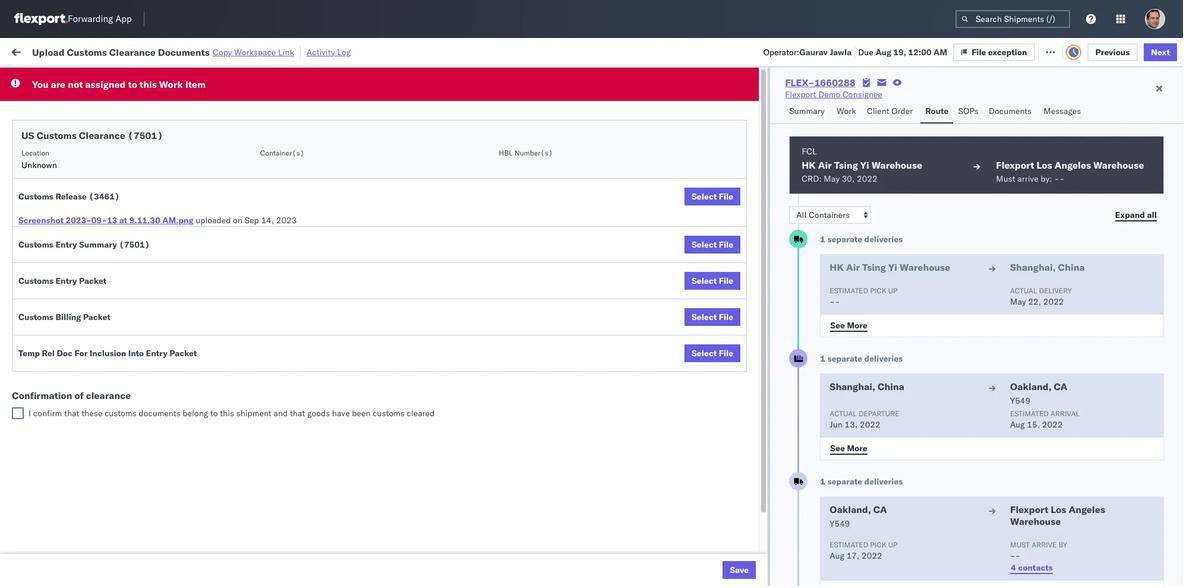 Task type: locate. For each thing, give the bounding box(es) containing it.
None checkbox
[[12, 408, 24, 420]]

air
[[818, 159, 832, 171], [846, 261, 860, 273]]

see more for hk
[[830, 320, 868, 331]]

8,
[[287, 250, 294, 261]]

1 horizontal spatial this
[[220, 408, 234, 419]]

customs down the clearance
[[105, 408, 137, 419]]

1 vertical spatial flex-2130384
[[716, 538, 778, 548]]

0 vertical spatial maeu9408431
[[886, 407, 946, 417]]

1 vertical spatial see more
[[830, 443, 868, 454]]

0 vertical spatial yi
[[860, 159, 869, 171]]

omkar savant for ceau7522281, hlxu6269489, hlxu8034992
[[1049, 171, 1102, 182]]

resize handle column header for deadline button
[[332, 92, 346, 587]]

flex-2130384 down the flex-1662119
[[716, 511, 778, 522]]

entry up customs billing packet
[[56, 276, 77, 286]]

0 horizontal spatial at
[[119, 215, 127, 226]]

2 vertical spatial packet
[[169, 348, 197, 359]]

3 select from the top
[[692, 276, 717, 286]]

forwarding app
[[68, 13, 132, 25]]

0 vertical spatial 1
[[820, 234, 825, 245]]

0 horizontal spatial :
[[86, 73, 88, 82]]

hk air tsing yi warehouse up the 30,
[[802, 159, 922, 171]]

ocean
[[398, 119, 422, 130], [508, 119, 532, 130], [593, 119, 617, 130], [508, 145, 532, 156], [398, 171, 422, 182], [508, 171, 532, 182], [593, 171, 617, 182], [398, 224, 422, 234], [508, 224, 532, 234], [593, 224, 617, 234], [398, 250, 422, 261], [508, 250, 532, 261], [593, 250, 617, 261], [398, 328, 422, 339], [508, 328, 532, 339], [593, 328, 617, 339], [398, 407, 422, 417]]

delivery inside button
[[60, 354, 90, 365]]

0 horizontal spatial china
[[878, 381, 904, 393]]

1 vertical spatial arrive
[[1032, 541, 1057, 550]]

23, for 2022
[[282, 328, 294, 339]]

tsing up estimated pick up --
[[862, 261, 886, 273]]

10 resize handle column header from the left
[[1114, 92, 1128, 587]]

jawla down messages
[[1078, 119, 1099, 130]]

confirm inside confirm delivery link
[[27, 354, 58, 365]]

this
[[140, 78, 157, 90], [220, 408, 234, 419]]

documents inside button
[[989, 106, 1032, 116]]

angeles, for schedule pickup from los angeles, ca link for ceau7522281, hlxu6269489, hlxu8034992
[[127, 145, 160, 155]]

1 1 from the top
[[820, 234, 825, 245]]

numbers inside "button"
[[930, 97, 959, 106]]

schedule pickup from los angeles, ca for msdu7304509
[[27, 380, 174, 391]]

fcl for confirm pickup from los angeles, ca "button" on the left bottom of page
[[424, 328, 439, 339]]

0 vertical spatial 2023
[[276, 215, 297, 226]]

schedule delivery appointment up confirm pickup from los angeles, ca link
[[27, 302, 146, 312]]

6 1846748 from the top
[[742, 250, 778, 261]]

pdt, for 4th schedule pickup from los angeles, ca link from the bottom
[[249, 171, 268, 182]]

nyku9743990
[[802, 511, 860, 522], [802, 537, 860, 548]]

0 vertical spatial schedule pickup from rotterdam, netherlands button
[[27, 426, 186, 451]]

schedule pickup from los angeles, ca button up these
[[27, 379, 174, 393]]

yi up estimated pick up --
[[888, 261, 897, 273]]

see more for shanghai,
[[830, 443, 868, 454]]

may left the 30,
[[824, 174, 840, 184]]

deliveries
[[864, 234, 903, 245], [864, 354, 903, 364], [864, 477, 903, 487]]

oakland, up the estimated arrival aug 15, 2022
[[1010, 381, 1052, 393]]

(7501)
[[128, 130, 163, 141], [119, 239, 150, 250]]

2 omkar from the top
[[1049, 328, 1074, 339]]

ca for schedule pickup from los angeles, ca link related to msdu7304509
[[162, 380, 174, 391]]

and
[[274, 408, 288, 419]]

customs right been
[[373, 408, 405, 419]]

from inside confirm pickup from los angeles, ca link
[[88, 328, 105, 338]]

pick inside estimated pick up --
[[870, 286, 886, 295]]

1 schedule pickup from rotterdam, netherlands from the top
[[27, 426, 154, 449]]

select file for customs entry packet
[[692, 276, 733, 286]]

1 horizontal spatial actual
[[1010, 286, 1037, 295]]

2 vertical spatial clearance
[[92, 249, 130, 260]]

1 vertical spatial see more button
[[823, 440, 875, 458]]

schedule pickup from los angeles, ca up these
[[27, 380, 174, 391]]

angeles, for confirm pickup from los angeles, ca link
[[123, 328, 155, 338]]

flexport los angeles warehouse up by
[[1010, 504, 1105, 528]]

flexport
[[785, 89, 816, 100], [996, 159, 1034, 171], [1010, 504, 1048, 516]]

4, right 14,
[[287, 224, 295, 234]]

number(s)
[[515, 149, 553, 157]]

schedule pickup from los angeles, ca link up these
[[27, 379, 174, 391]]

1 select file button from the top
[[685, 188, 741, 206]]

clearance inside button
[[92, 249, 130, 260]]

2 schedule from the top
[[27, 145, 62, 155]]

0 vertical spatial shanghai,
[[1010, 261, 1056, 273]]

client left order
[[867, 106, 889, 116]]

1 pick from the top
[[870, 286, 886, 295]]

route button
[[921, 100, 953, 124]]

2 schedule pickup from rotterdam, netherlands button from the top
[[27, 530, 186, 555]]

message (0)
[[160, 46, 209, 57]]

2 schedule delivery appointment link from the top
[[27, 196, 146, 208]]

client for client order
[[867, 106, 889, 116]]

2 schedule pickup from los angeles, ca link from the top
[[27, 170, 174, 182]]

1 omkar savant from the top
[[1049, 171, 1102, 182]]

test123456 for third schedule pickup from los angeles, ca link from the bottom
[[886, 224, 936, 234]]

clearance down workitem button
[[79, 130, 125, 141]]

1 separate deliveries
[[820, 234, 903, 245], [820, 354, 903, 364], [820, 477, 903, 487]]

resize handle column header for flex id button
[[781, 92, 796, 587]]

entry down 2023-
[[56, 239, 77, 250]]

summary down 'container'
[[789, 106, 825, 116]]

3 schedule delivery appointment from the top
[[27, 302, 146, 312]]

1 vertical spatial may
[[1010, 297, 1026, 307]]

see more button up abcd1234560
[[823, 440, 875, 458]]

1 horizontal spatial client
[[867, 106, 889, 116]]

0 vertical spatial to
[[128, 78, 137, 90]]

upload for upload customs clearance documents copy workspace link
[[32, 46, 64, 58]]

0 horizontal spatial y549
[[830, 519, 850, 530]]

0 vertical spatial confirm
[[27, 328, 58, 338]]

2 horizontal spatial work
[[837, 106, 856, 116]]

oakland, ca y549 up estimated pick up aug 17, 2022
[[830, 504, 887, 530]]

clearance
[[86, 390, 131, 402]]

4 appointment from the top
[[97, 406, 146, 417]]

2 schedule pickup from rotterdam, netherlands from the top
[[27, 531, 154, 554]]

test123456 for 4th schedule pickup from los angeles, ca link from the bottom
[[886, 171, 936, 182]]

angeles, up documents
[[127, 380, 160, 391]]

confirm delivery button
[[27, 353, 90, 366]]

4 schedule pickup from los angeles, ca from the top
[[27, 275, 174, 286]]

4 select file from the top
[[692, 312, 733, 323]]

11 schedule from the top
[[27, 531, 62, 542]]

shanghai, china up delivery
[[1010, 261, 1085, 273]]

schedule delivery appointment up 2023-
[[27, 197, 146, 208]]

arrive for by
[[1032, 541, 1057, 550]]

schedule pickup from los angeles, ca link for lhuu7894563, uetu5238478
[[27, 275, 174, 287]]

at right the 13
[[119, 215, 127, 226]]

ready
[[91, 73, 112, 82]]

flexport up summary button
[[785, 89, 816, 100]]

1 ceau7522281, hlxu6269489, hlxu8034992 from the top
[[802, 119, 986, 130]]

client left name
[[482, 97, 502, 106]]

savant for lhuu7894563, uetu5238478
[[1076, 328, 1102, 339]]

clearance up work,
[[109, 46, 156, 58]]

aug left 15,
[[1010, 420, 1025, 430]]

to right for
[[128, 78, 137, 90]]

contacts
[[1018, 563, 1053, 573]]

1 schedule pickup from los angeles, ca from the top
[[27, 145, 174, 155]]

1 schedule pickup from los angeles, ca link from the top
[[27, 144, 174, 156]]

1 vertical spatial 23,
[[279, 407, 292, 417]]

1 vertical spatial hk air tsing yi warehouse
[[830, 261, 950, 273]]

must inside must arrive by -- 4 contacts
[[1010, 541, 1030, 550]]

3 schedule pickup from los angeles, ca link from the top
[[27, 223, 174, 234]]

packet down upload customs clearance documents button
[[79, 276, 106, 286]]

0 vertical spatial oakland,
[[1010, 381, 1052, 393]]

select file for temp rel doc for inclusion into entry packet
[[692, 348, 733, 359]]

schedule pickup from los angeles, ca up (3461)
[[27, 171, 174, 182]]

upload inside button
[[27, 249, 54, 260]]

1 vertical spatial separate
[[828, 354, 862, 364]]

upload up customs entry packet
[[27, 249, 54, 260]]

resize handle column header for container numbers button
[[866, 92, 880, 587]]

documents
[[158, 46, 210, 58], [989, 106, 1032, 116], [132, 249, 175, 260]]

11:59 for third schedule pickup from los angeles, ca link from the bottom
[[209, 224, 232, 234]]

3 2130387 from the top
[[742, 485, 778, 496]]

2 vertical spatial 1
[[820, 477, 825, 487]]

fcl for fourth schedule delivery appointment button from the bottom of the page
[[424, 119, 439, 130]]

pdt,
[[249, 119, 268, 130], [249, 145, 268, 156], [249, 171, 268, 182], [249, 224, 268, 234]]

actual inside actual delivery may 22, 2022
[[1010, 286, 1037, 295]]

6 schedule from the top
[[27, 275, 62, 286]]

select file button for customs release (3461)
[[685, 188, 741, 206]]

pick inside estimated pick up aug 17, 2022
[[870, 541, 886, 550]]

11:59 pm pdt, nov 4, 2022
[[209, 119, 318, 130], [209, 145, 318, 156], [209, 171, 318, 182], [209, 224, 318, 234]]

2022 inside estimated pick up aug 17, 2022
[[862, 551, 882, 562]]

more for air
[[847, 320, 868, 331]]

1 horizontal spatial work
[[159, 78, 183, 90]]

1 vertical spatial work
[[159, 78, 183, 90]]

see more button for hk
[[823, 317, 875, 335]]

pickup inside "button"
[[60, 328, 86, 338]]

estimated inside estimated pick up aug 17, 2022
[[830, 541, 868, 550]]

1 vertical spatial deliveries
[[864, 354, 903, 364]]

nov for schedule delivery appointment link associated with fourth schedule delivery appointment button from the bottom of the page
[[270, 119, 285, 130]]

5 resize handle column header from the left
[[547, 92, 561, 587]]

4 select from the top
[[692, 312, 717, 323]]

2 deliveries from the top
[[864, 354, 903, 364]]

file
[[980, 46, 994, 57], [972, 47, 986, 57], [719, 191, 733, 202], [719, 239, 733, 250], [719, 276, 733, 286], [719, 312, 733, 323], [719, 348, 733, 359]]

schedule pickup from los angeles, ca link for msdu7304509
[[27, 379, 174, 391]]

1 vertical spatial zimu3048342
[[886, 538, 943, 548]]

2 resize handle column header from the left
[[332, 92, 346, 587]]

hk up estimated pick up --
[[830, 261, 844, 273]]

0 vertical spatial 2130384
[[742, 511, 778, 522]]

pm up sep
[[234, 171, 247, 182]]

4 schedule delivery appointment link from the top
[[27, 406, 146, 417]]

2 2130384 from the top
[[742, 538, 778, 548]]

0 vertical spatial arrive
[[1018, 174, 1039, 184]]

documents for upload customs clearance documents copy workspace link
[[158, 46, 210, 58]]

1 vertical spatial actual
[[830, 409, 857, 418]]

schedule pickup from los angeles, ca up customs entry summary (7501)
[[27, 223, 174, 234]]

1 customs from the left
[[105, 408, 137, 419]]

23, for 2023
[[279, 407, 292, 417]]

1 vertical spatial china
[[878, 381, 904, 393]]

upload right the my
[[32, 46, 64, 58]]

1 flex-2130387 from the top
[[716, 407, 778, 417]]

(3461)
[[89, 191, 120, 202]]

6 ocean fcl from the top
[[398, 407, 439, 417]]

tsing
[[834, 159, 858, 171], [862, 261, 886, 273]]

packet for customs billing packet
[[83, 312, 110, 323]]

netherlands for first schedule pickup from rotterdam, netherlands link
[[27, 438, 74, 449]]

aug left 19,
[[876, 47, 891, 57]]

2 uetu5238478 from the top
[[865, 302, 923, 313]]

schedule pickup from los angeles, ca button up customs entry summary (7501)
[[27, 223, 174, 236]]

4 contacts button
[[1010, 562, 1054, 574]]

5 flex-1846748 from the top
[[716, 224, 778, 234]]

file for temp rel doc for inclusion into entry packet
[[719, 348, 733, 359]]

schedule pickup from los angeles, ca down us customs clearance (7501)
[[27, 145, 174, 155]]

status : ready for work, blocked, in progress
[[65, 73, 216, 82]]

resize handle column header for mbl/mawb numbers "button" on the right of page
[[1029, 92, 1043, 587]]

4 flex-1889466 from the top
[[716, 354, 778, 365]]

confirm inside confirm pickup from los angeles, ca link
[[27, 328, 58, 338]]

angeles, inside "button"
[[123, 328, 155, 338]]

3 1 from the top
[[820, 477, 825, 487]]

1 see from the top
[[830, 320, 845, 331]]

flex-2130384 up save
[[716, 538, 778, 548]]

0 horizontal spatial customs
[[105, 408, 137, 419]]

hlxu8034992
[[928, 119, 986, 130], [928, 145, 986, 156], [928, 171, 986, 182], [928, 197, 986, 208], [928, 223, 986, 234], [928, 250, 986, 260]]

1 horizontal spatial oakland, ca y549
[[1010, 381, 1068, 406]]

0 vertical spatial zimu3048342
[[886, 511, 943, 522]]

from for 4th schedule pickup from los angeles, ca link from the bottom
[[92, 171, 110, 182]]

1 schedule from the top
[[27, 119, 62, 129]]

aug
[[876, 47, 891, 57], [1010, 420, 1025, 430], [830, 551, 845, 562]]

ocean fcl for fourth schedule delivery appointment button from the top of the page
[[398, 407, 439, 417]]

select for customs entry summary (7501)
[[692, 239, 717, 250]]

1 for shanghai,
[[820, 354, 825, 364]]

0 vertical spatial omkar savant
[[1049, 171, 1102, 182]]

actual inside actual departure jun 13, 2022
[[830, 409, 857, 418]]

1 netherlands from the top
[[27, 438, 74, 449]]

zimu3048342
[[886, 511, 943, 522], [886, 538, 943, 548]]

gaurav down messages
[[1049, 119, 1076, 130]]

gaurav jawla
[[1049, 119, 1099, 130], [1049, 198, 1099, 208]]

los up the inclusion
[[107, 328, 121, 338]]

4, for second 'schedule pickup from los angeles, ca' button
[[287, 171, 295, 182]]

0 vertical spatial schedule pickup from rotterdam, netherlands link
[[27, 426, 186, 450]]

1 horizontal spatial china
[[1058, 261, 1085, 273]]

1 gvcu5265864 from the top
[[802, 406, 860, 417]]

see for shanghai,
[[830, 443, 845, 454]]

see more button
[[823, 317, 875, 335], [823, 440, 875, 458]]

filtered by:
[[12, 73, 54, 83]]

2 rotterdam, from the top
[[112, 531, 154, 542]]

17,
[[847, 551, 860, 562]]

shanghai, up actual delivery may 22, 2022
[[1010, 261, 1056, 273]]

appointment up us customs clearance (7501)
[[97, 119, 146, 129]]

3 schedule delivery appointment button from the top
[[27, 301, 146, 314]]

1 vertical spatial (7501)
[[119, 239, 150, 250]]

1 rotterdam, from the top
[[112, 426, 154, 437]]

3 flex-2130387 from the top
[[716, 485, 778, 496]]

select file for customs billing packet
[[692, 312, 733, 323]]

1 horizontal spatial shanghai, china
[[1010, 261, 1085, 273]]

select for customs release (3461)
[[692, 191, 717, 202]]

you
[[32, 78, 49, 90]]

3 separate from the top
[[828, 477, 862, 487]]

consignee inside button
[[567, 97, 601, 106]]

documents down screenshot 2023-09-13 at 9.11.30 am.png uploaded on sep 14, 2023
[[132, 249, 175, 260]]

los up by
[[1051, 504, 1066, 516]]

see down estimated pick up --
[[830, 320, 845, 331]]

schedule delivery appointment for 3rd schedule delivery appointment button schedule delivery appointment link
[[27, 302, 146, 312]]

ocean fcl for 3rd 'schedule pickup from los angeles, ca' button
[[398, 224, 439, 234]]

next
[[1151, 47, 1170, 57]]

5 hlxu8034992 from the top
[[928, 223, 986, 234]]

ceau7522281, hlxu6269489, hlxu8034992
[[802, 119, 986, 130], [802, 145, 986, 156], [802, 171, 986, 182], [802, 197, 986, 208], [802, 223, 986, 234], [802, 250, 986, 260]]

1 separate deliveries up estimated pick up --
[[820, 234, 903, 245]]

test123456
[[886, 119, 936, 130], [886, 171, 936, 182], [886, 198, 936, 208], [886, 224, 936, 234], [886, 250, 936, 261]]

may
[[824, 174, 840, 184], [1010, 297, 1026, 307]]

1 : from the left
[[86, 73, 88, 82]]

2023 right and
[[294, 407, 315, 417]]

hk
[[802, 159, 816, 171], [830, 261, 844, 273]]

jun
[[830, 420, 843, 430]]

angeles, right the 13
[[127, 223, 160, 234]]

4 lhuu7894563, from the top
[[802, 354, 863, 365]]

0 vertical spatial y549
[[1010, 396, 1031, 406]]

gvcu5265864
[[802, 406, 860, 417], [802, 433, 860, 443], [802, 485, 860, 496], [802, 563, 860, 574]]

appointment up "confirm pickup from los angeles, ca"
[[97, 302, 146, 312]]

goods
[[307, 408, 330, 419]]

1 vertical spatial summary
[[79, 239, 117, 250]]

jaehyung
[[1049, 407, 1084, 417]]

angeles inside flexport los angeles warehouse
[[1069, 504, 1105, 516]]

customs inside button
[[57, 249, 90, 260]]

1 vertical spatial must
[[1010, 541, 1030, 550]]

2 vertical spatial work
[[837, 106, 856, 116]]

mbl/mawb
[[886, 97, 928, 106]]

0 vertical spatial deliveries
[[864, 234, 903, 245]]

angeles, up the into
[[123, 328, 155, 338]]

schedule delivery appointment link up confirm pickup from los angeles, ca link
[[27, 301, 146, 313]]

0 vertical spatial pst,
[[249, 250, 267, 261]]

los inside confirm pickup from los angeles, ca link
[[107, 328, 121, 338]]

clearance for upload customs clearance documents
[[92, 249, 130, 260]]

2 1846748 from the top
[[742, 145, 778, 156]]

us
[[21, 130, 34, 141]]

1 vertical spatial flexport
[[996, 159, 1034, 171]]

2 netherlands from the top
[[27, 543, 74, 554]]

2 savant from the top
[[1076, 328, 1102, 339]]

hlxu6269489,
[[865, 119, 926, 130], [865, 145, 926, 156], [865, 171, 926, 182], [865, 197, 926, 208], [865, 223, 926, 234], [865, 250, 926, 260]]

3 abcdefg78456546 from the top
[[886, 328, 966, 339]]

angeles, up 9.11.30
[[127, 171, 160, 182]]

1893174
[[742, 381, 778, 391]]

0 vertical spatial savant
[[1076, 171, 1102, 182]]

schedule delivery appointment link up 2023-
[[27, 196, 146, 208]]

actual for may
[[1010, 286, 1037, 295]]

: for status
[[86, 73, 88, 82]]

4 schedule delivery appointment from the top
[[27, 406, 146, 417]]

0 vertical spatial flexport
[[785, 89, 816, 100]]

Search Work text field
[[783, 42, 913, 60]]

aug inside the estimated arrival aug 15, 2022
[[1010, 420, 1025, 430]]

3 schedule pickup from los angeles, ca button from the top
[[27, 223, 174, 236]]

2130384
[[742, 511, 778, 522], [742, 538, 778, 548]]

gvcu5265864 down 'jun'
[[802, 433, 860, 443]]

that down confirmation of clearance
[[64, 408, 79, 419]]

flex-1846748 button
[[697, 116, 780, 133], [697, 116, 780, 133], [697, 142, 780, 159], [697, 142, 780, 159], [697, 168, 780, 185], [697, 168, 780, 185], [697, 195, 780, 211], [697, 195, 780, 211], [697, 221, 780, 237], [697, 221, 780, 237], [697, 247, 780, 264], [697, 247, 780, 264]]

1 vertical spatial documents
[[989, 106, 1032, 116]]

1 vertical spatial estimated
[[1010, 409, 1049, 418]]

arrive
[[1018, 174, 1039, 184], [1032, 541, 1057, 550]]

0 vertical spatial omkar
[[1049, 171, 1074, 182]]

0 vertical spatial see more button
[[823, 317, 875, 335]]

0 vertical spatial see more
[[830, 320, 868, 331]]

confirm
[[33, 408, 62, 419]]

1 vertical spatial confirm
[[27, 354, 58, 365]]

2130384 down '1662119'
[[742, 511, 778, 522]]

work right import
[[130, 46, 151, 57]]

0 horizontal spatial shanghai,
[[830, 381, 875, 393]]

0 vertical spatial rotterdam,
[[112, 426, 154, 437]]

pdt, for third schedule pickup from los angeles, ca link from the bottom
[[249, 224, 268, 234]]

flex-2130387 button
[[697, 404, 780, 420], [697, 404, 780, 420], [697, 430, 780, 447], [697, 430, 780, 447], [697, 482, 780, 499], [697, 482, 780, 499], [697, 561, 780, 577], [697, 561, 780, 577]]

los right 09-
[[112, 223, 125, 234]]

5 ocean fcl from the top
[[398, 328, 439, 339]]

1 vertical spatial schedule pickup from rotterdam, netherlands link
[[27, 530, 186, 554]]

up for oakland, ca
[[888, 541, 898, 550]]

numbers inside container numbers
[[802, 102, 831, 111]]

pickup for 3rd 'schedule pickup from los angeles, ca' button
[[65, 223, 90, 234]]

2 vertical spatial documents
[[132, 249, 175, 260]]

up inside estimated pick up --
[[888, 286, 898, 295]]

4 schedule pickup from los angeles, ca button from the top
[[27, 275, 174, 288]]

customs billing packet
[[18, 312, 110, 323]]

gaurav jawla down must arrive by: -- in the top of the page
[[1049, 198, 1099, 208]]

resize handle column header
[[187, 92, 201, 587], [332, 92, 346, 587], [377, 92, 392, 587], [462, 92, 476, 587], [547, 92, 561, 587], [677, 92, 691, 587], [781, 92, 796, 587], [866, 92, 880, 587], [1029, 92, 1043, 587], [1114, 92, 1128, 587], [1153, 92, 1167, 587]]

4 schedule from the top
[[27, 197, 62, 208]]

11:59 for schedule delivery appointment link associated with fourth schedule delivery appointment button from the bottom of the page
[[209, 119, 232, 130]]

2 select file button from the top
[[685, 236, 741, 254]]

2 vertical spatial separate
[[828, 477, 862, 487]]

see more down 13,
[[830, 443, 868, 454]]

2 select from the top
[[692, 239, 717, 250]]

schedule pickup from los angeles, ca link up (3461)
[[27, 170, 174, 182]]

uetu5238478
[[865, 276, 923, 286], [865, 302, 923, 313], [865, 328, 923, 339], [865, 354, 923, 365]]

0 vertical spatial (7501)
[[128, 130, 163, 141]]

customs up the status at the top of the page
[[67, 46, 107, 58]]

select file
[[692, 191, 733, 202], [692, 239, 733, 250], [692, 276, 733, 286], [692, 312, 733, 323], [692, 348, 733, 359]]

oakland, ca y549 up the estimated arrival aug 15, 2022
[[1010, 381, 1068, 406]]

1 horizontal spatial customs
[[373, 408, 405, 419]]

ca inside "button"
[[158, 328, 169, 338]]

link
[[278, 47, 294, 57]]

2022 inside actual departure jun 13, 2022
[[860, 420, 881, 430]]

los down upload customs clearance documents button
[[112, 275, 125, 286]]

client order
[[867, 106, 913, 116]]

1 horizontal spatial oakland,
[[1010, 381, 1052, 393]]

4, down deadline button
[[287, 145, 295, 156]]

summary button
[[785, 100, 832, 124]]

3 11:59 pm pdt, nov 4, 2022 from the top
[[209, 171, 318, 182]]

angeles,
[[127, 145, 160, 155], [127, 171, 160, 182], [127, 223, 160, 234], [127, 275, 160, 286], [123, 328, 155, 338], [127, 380, 160, 391]]

us customs clearance (7501)
[[21, 130, 163, 141]]

flex-1889466
[[716, 276, 778, 287], [716, 302, 778, 313], [716, 328, 778, 339], [716, 354, 778, 365]]

1 vertical spatial pst,
[[244, 328, 262, 339]]

2130387 right the lagerfeld
[[742, 564, 778, 574]]

schedule pickup from los angeles, ca button down us customs clearance (7501)
[[27, 144, 174, 157]]

documents inside button
[[132, 249, 175, 260]]

los for msdu7304509 'schedule pickup from los angeles, ca' button
[[112, 380, 125, 391]]

0 vertical spatial tsing
[[834, 159, 858, 171]]

0 vertical spatial upload
[[32, 46, 64, 58]]

hk air tsing yi warehouse up estimated pick up --
[[830, 261, 950, 273]]

2 vertical spatial estimated
[[830, 541, 868, 550]]

1 omkar from the top
[[1049, 171, 1074, 182]]

1 vertical spatial oakland,
[[830, 504, 871, 516]]

2023 right 14,
[[276, 215, 297, 226]]

2 vertical spatial entry
[[146, 348, 167, 359]]

ceau7522281,
[[802, 119, 863, 130], [802, 145, 863, 156], [802, 171, 863, 182], [802, 197, 863, 208], [802, 223, 863, 234], [802, 250, 863, 260]]

(7501) down 9.11.30
[[119, 239, 150, 250]]

arrive for by:
[[1018, 174, 1039, 184]]

1 savant from the top
[[1076, 171, 1102, 182]]

1660288
[[814, 77, 856, 89]]

1 gaurav jawla from the top
[[1049, 119, 1099, 130]]

1 vertical spatial gaurav jawla
[[1049, 198, 1099, 208]]

for
[[75, 348, 88, 359]]

3 ocean fcl from the top
[[398, 224, 439, 234]]

forwarding app link
[[14, 13, 132, 25]]

2 schedule pickup from los angeles, ca from the top
[[27, 171, 174, 182]]

0 vertical spatial on
[[291, 46, 301, 57]]

my work
[[12, 43, 65, 60]]

aug left 17,
[[830, 551, 845, 562]]

4 flex-2130387 from the top
[[716, 564, 778, 574]]

(7501) down you are not assigned to this work item
[[128, 130, 163, 141]]

air up crd:
[[818, 159, 832, 171]]

account
[[628, 564, 659, 574]]

maeu9408431 down "maeu9736123"
[[886, 407, 946, 417]]

resize handle column header for consignee button
[[677, 92, 691, 587]]

lhuu7894563,
[[802, 276, 863, 286], [802, 302, 863, 313], [802, 328, 863, 339], [802, 354, 863, 365]]

2 see more button from the top
[[823, 440, 875, 458]]

0 vertical spatial nyku9743990
[[802, 511, 860, 522]]

1 separate deliveries down --
[[820, 477, 903, 487]]

2 separate from the top
[[828, 354, 862, 364]]

4 flex-1846748 from the top
[[716, 198, 778, 208]]

0 horizontal spatial work
[[130, 46, 151, 57]]

ocean fcl for fourth schedule delivery appointment button from the bottom of the page
[[398, 119, 439, 130]]

8:30
[[209, 407, 227, 417]]

expand
[[1115, 209, 1145, 220]]

estimated inside estimated pick up --
[[830, 286, 868, 295]]

packet
[[79, 276, 106, 286], [83, 312, 110, 323], [169, 348, 197, 359]]

up inside estimated pick up aug 17, 2022
[[888, 541, 898, 550]]

schedule delivery appointment down of
[[27, 406, 146, 417]]

schedule delivery appointment link for fourth schedule delivery appointment button from the bottom of the page
[[27, 118, 146, 130]]

1 horizontal spatial that
[[290, 408, 305, 419]]

this right for
[[140, 78, 157, 90]]

delivery for lhuu7894563, uetu5238478
[[60, 354, 90, 365]]

1 vertical spatial hk
[[830, 261, 844, 273]]

6 ceau7522281, hlxu6269489, hlxu8034992 from the top
[[802, 250, 986, 260]]

1 horizontal spatial at
[[237, 46, 244, 57]]

select file button for customs billing packet
[[685, 308, 741, 326]]

confirmation
[[12, 390, 72, 402]]

1 vertical spatial tsing
[[862, 261, 886, 273]]

1 separate deliveries up msdu7304509
[[820, 354, 903, 364]]

1 vertical spatial clearance
[[79, 130, 125, 141]]

jan
[[264, 407, 277, 417]]

2 flex-1889466 from the top
[[716, 302, 778, 313]]

flex-2130387
[[716, 407, 778, 417], [716, 433, 778, 444], [716, 485, 778, 496], [716, 564, 778, 574]]

from for schedule pickup from los angeles, ca link for ceau7522281, hlxu6269489, hlxu8034992
[[92, 145, 110, 155]]

see more down estimated pick up --
[[830, 320, 868, 331]]

0 vertical spatial clearance
[[109, 46, 156, 58]]

2 more from the top
[[847, 443, 868, 454]]

8 resize handle column header from the left
[[866, 92, 880, 587]]

forwarding
[[68, 13, 113, 25]]

shanghai, china up the departure
[[830, 381, 904, 393]]

6 hlxu8034992 from the top
[[928, 250, 986, 260]]

customs up customs entry packet
[[57, 249, 90, 260]]

expand all button
[[1108, 206, 1164, 224]]

3 appointment from the top
[[97, 302, 146, 312]]

angeles, for 4th schedule pickup from los angeles, ca link from the bottom
[[127, 171, 160, 182]]

to right belong
[[210, 408, 218, 419]]

gvcu5265864 up 'jun'
[[802, 406, 860, 417]]

jawla left 'expand all' button at the top right
[[1078, 198, 1099, 208]]

1 vertical spatial at
[[119, 215, 127, 226]]

schedule delivery appointment for schedule delivery appointment link associated with fourth schedule delivery appointment button from the bottom of the page
[[27, 119, 146, 129]]

2130387 up '1662119'
[[742, 433, 778, 444]]

packet right the into
[[169, 348, 197, 359]]

omkar for test123456
[[1049, 171, 1074, 182]]

7 schedule from the top
[[27, 302, 62, 312]]

fcl for second 'schedule pickup from los angeles, ca' button
[[424, 171, 439, 182]]

schedule delivery appointment button down workitem button
[[27, 118, 146, 131]]

y549 up 17,
[[830, 519, 850, 530]]

flex-1893174 button
[[697, 378, 780, 394], [697, 378, 780, 394]]

2022 inside actual delivery may 22, 2022
[[1043, 297, 1064, 307]]

los for second 'schedule pickup from los angeles, ca' button
[[112, 171, 125, 182]]

schedule delivery appointment link
[[27, 118, 146, 130], [27, 196, 146, 208], [27, 301, 146, 313], [27, 406, 146, 417]]

1 vertical spatial omkar savant
[[1049, 328, 1102, 339]]

must arrive by: --
[[996, 174, 1065, 184]]

flexport inside "link"
[[785, 89, 816, 100]]

netherlands
[[27, 438, 74, 449], [27, 543, 74, 554]]

3 select file from the top
[[692, 276, 733, 286]]

1 vertical spatial more
[[847, 443, 868, 454]]

schedule delivery appointment link down of
[[27, 406, 146, 417]]

omkar savant for lhuu7894563, uetu5238478
[[1049, 328, 1102, 339]]

1 vertical spatial packet
[[83, 312, 110, 323]]

2 vertical spatial flexport
[[1010, 504, 1048, 516]]

actual up 'jun'
[[830, 409, 857, 418]]

ocean fcl for confirm pickup from los angeles, ca "button" on the left bottom of page
[[398, 328, 439, 339]]

1 vertical spatial rotterdam,
[[112, 531, 154, 542]]

(7501) for us customs clearance (7501)
[[128, 130, 163, 141]]

more
[[847, 320, 868, 331], [847, 443, 868, 454]]

4 lhuu7894563, uetu5238478 from the top
[[802, 354, 923, 365]]

4, for 3rd 'schedule pickup from los angeles, ca' button
[[287, 224, 295, 234]]

mbl/mawb numbers button
[[880, 94, 1031, 106]]

1 lhuu7894563, from the top
[[802, 276, 863, 286]]

arrive inside must arrive by -- 4 contacts
[[1032, 541, 1057, 550]]

rotterdam,
[[112, 426, 154, 437], [112, 531, 154, 542]]

schedule pickup from los angeles, ca link down us customs clearance (7501)
[[27, 144, 174, 156]]

packet up "confirm pickup from los angeles, ca"
[[83, 312, 110, 323]]

0 vertical spatial hk
[[802, 159, 816, 171]]

deadline button
[[203, 94, 334, 106]]

select file for customs entry summary (7501)
[[692, 239, 733, 250]]

3 11:59 from the top
[[209, 171, 232, 182]]

integration test account - karl lagerfeld
[[567, 564, 722, 574]]

1 vertical spatial omkar
[[1049, 328, 1074, 339]]



Task type: describe. For each thing, give the bounding box(es) containing it.
separate for hk
[[828, 234, 862, 245]]

1 for hk
[[820, 234, 825, 245]]

no
[[281, 73, 291, 82]]

1 horizontal spatial to
[[210, 408, 218, 419]]

1 horizontal spatial shanghai,
[[1010, 261, 1056, 273]]

warehouse inside flexport los angeles warehouse
[[1010, 516, 1061, 528]]

(0)
[[193, 46, 209, 57]]

next button
[[1144, 43, 1177, 61]]

3 ceau7522281, from the top
[[802, 171, 863, 182]]

crd: may 30, 2022
[[802, 174, 878, 184]]

order
[[892, 106, 913, 116]]

nov for third schedule pickup from los angeles, ca link from the bottom
[[270, 224, 285, 234]]

3 schedule pickup from los angeles, ca from the top
[[27, 223, 174, 234]]

0 horizontal spatial summary
[[79, 239, 117, 250]]

documents for upload customs clearance documents
[[132, 249, 175, 260]]

1 that from the left
[[64, 408, 79, 419]]

schedule delivery appointment link for third schedule delivery appointment button from the bottom
[[27, 196, 146, 208]]

3 1 separate deliveries from the top
[[820, 477, 903, 487]]

have
[[332, 408, 350, 419]]

activity log button
[[307, 45, 351, 59]]

los for ceau7522281, hlxu6269489, hlxu8034992 'schedule pickup from los angeles, ca' button
[[112, 145, 125, 155]]

abcd1234560
[[802, 459, 860, 469]]

pm right uploaded
[[234, 224, 247, 234]]

upload customs clearance documents
[[27, 249, 175, 260]]

upload for upload customs clearance documents
[[27, 249, 54, 260]]

delivery for ceau7522281, hlxu6269489, hlxu8034992
[[65, 119, 95, 129]]

1 horizontal spatial on
[[291, 46, 301, 57]]

1 flex-1846748 from the top
[[716, 119, 778, 130]]

12:00
[[908, 47, 932, 57]]

1 ceau7522281, from the top
[[802, 119, 863, 130]]

2 1889466 from the top
[[742, 302, 778, 313]]

1 schedule pickup from rotterdam, netherlands link from the top
[[27, 426, 186, 450]]

2023-
[[66, 215, 91, 226]]

mode button
[[392, 94, 464, 106]]

must for must arrive by: --
[[996, 174, 1015, 184]]

numbers for mbl/mawb numbers
[[930, 97, 959, 106]]

customs up customs billing packet
[[18, 276, 53, 286]]

location
[[21, 149, 49, 157]]

11:59 for 4th schedule pickup from los angeles, ca link from the bottom
[[209, 171, 232, 182]]

3 hlxu6269489, from the top
[[865, 171, 926, 182]]

2 hlxu8034992 from the top
[[928, 145, 986, 156]]

1 hlxu6269489, from the top
[[865, 119, 926, 130]]

1 vertical spatial this
[[220, 408, 234, 419]]

2 schedule delivery appointment button from the top
[[27, 196, 146, 209]]

15,
[[1027, 420, 1040, 430]]

flexport inside flexport los angeles warehouse
[[1010, 504, 1048, 516]]

0 vertical spatial flexport los angeles warehouse
[[996, 159, 1144, 171]]

pm right 8:30
[[229, 407, 242, 417]]

los for confirm pickup from los angeles, ca "button" on the left bottom of page
[[107, 328, 121, 338]]

from for schedule pickup from los angeles, ca link related to msdu7304509
[[92, 380, 110, 391]]

customs down screenshot
[[18, 239, 53, 250]]

0 vertical spatial angeles
[[1055, 159, 1091, 171]]

select file button for temp rel doc for inclusion into entry packet
[[685, 345, 741, 363]]

6 hlxu6269489, from the top
[[865, 250, 926, 260]]

not
[[68, 78, 83, 90]]

ca for third schedule pickup from los angeles, ca link from the bottom
[[162, 223, 174, 234]]

estimated for oakland, ca
[[830, 541, 868, 550]]

demo
[[818, 89, 840, 100]]

0 horizontal spatial may
[[824, 174, 840, 184]]

confirm for confirm pickup from los angeles, ca
[[27, 328, 58, 338]]

choi
[[1086, 407, 1104, 417]]

delivery for gvcu5265864
[[65, 406, 95, 417]]

4 hlxu6269489, from the top
[[865, 197, 926, 208]]

2 11:59 from the top
[[209, 145, 232, 156]]

more for china
[[847, 443, 868, 454]]

3 lhuu7894563, uetu5238478 from the top
[[802, 328, 923, 339]]

1 2130384 from the top
[[742, 511, 778, 522]]

1 vertical spatial shanghai, china
[[830, 381, 904, 393]]

3 lhuu7894563, from the top
[[802, 328, 863, 339]]

5 ceau7522281, from the top
[[802, 223, 863, 234]]

1 horizontal spatial yi
[[888, 261, 897, 273]]

are
[[51, 78, 66, 90]]

1 vertical spatial air
[[846, 261, 860, 273]]

lagerfeld
[[686, 564, 722, 574]]

pm down deadline at the left top of the page
[[234, 119, 247, 130]]

3 resize handle column header from the left
[[377, 92, 392, 587]]

ca for confirm pickup from los angeles, ca link
[[158, 328, 169, 338]]

2 flex-2130387 from the top
[[716, 433, 778, 444]]

0 horizontal spatial to
[[128, 78, 137, 90]]

2 gvcu5265864 from the top
[[802, 433, 860, 443]]

sops button
[[953, 100, 984, 124]]

flex
[[697, 97, 711, 106]]

los for 'schedule pickup from los angeles, ca' button corresponding to lhuu7894563, uetu5238478
[[112, 275, 125, 286]]

flex-1660288
[[785, 77, 856, 89]]

1 1889466 from the top
[[742, 276, 778, 287]]

2022 inside the estimated arrival aug 15, 2022
[[1042, 420, 1063, 430]]

1 vertical spatial flexport los angeles warehouse
[[1010, 504, 1105, 528]]

customs up location
[[37, 130, 77, 141]]

batch action
[[1116, 46, 1168, 57]]

customs left billing in the bottom left of the page
[[18, 312, 53, 323]]

estimated inside the estimated arrival aug 15, 2022
[[1010, 409, 1049, 418]]

schedule delivery appointment link for fourth schedule delivery appointment button from the top of the page
[[27, 406, 146, 417]]

integration
[[567, 564, 608, 574]]

0 vertical spatial air
[[818, 159, 832, 171]]

pickup for 'schedule pickup from los angeles, ca' button corresponding to lhuu7894563, uetu5238478
[[65, 275, 90, 286]]

progress
[[186, 73, 216, 82]]

deliveries for air
[[864, 234, 903, 245]]

2 abcdefg78456546 from the top
[[886, 302, 966, 313]]

due
[[858, 47, 873, 57]]

billing
[[56, 312, 81, 323]]

187
[[274, 46, 289, 57]]

been
[[352, 408, 371, 419]]

customs release (3461)
[[18, 191, 120, 202]]

2 pdt, from the top
[[249, 145, 268, 156]]

los for 3rd 'schedule pickup from los angeles, ca' button
[[112, 223, 125, 234]]

2 2130387 from the top
[[742, 433, 778, 444]]

angeles, for schedule pickup from los angeles, ca link associated with lhuu7894563, uetu5238478
[[127, 275, 160, 286]]

1 vertical spatial jawla
[[1078, 119, 1099, 130]]

4 gvcu5265864 from the top
[[802, 563, 860, 574]]

file for customs entry packet
[[719, 276, 733, 286]]

1 vertical spatial y549
[[830, 519, 850, 530]]

name
[[503, 97, 522, 106]]

0 vertical spatial work
[[130, 46, 151, 57]]

4 ocean fcl from the top
[[398, 250, 439, 261]]

1 schedule delivery appointment button from the top
[[27, 118, 146, 131]]

1 vertical spatial 2023
[[294, 407, 315, 417]]

1 vertical spatial on
[[233, 215, 242, 226]]

select for customs billing packet
[[692, 312, 717, 323]]

3 flex-1846748 from the top
[[716, 171, 778, 182]]

3 gvcu5265864 from the top
[[802, 485, 860, 496]]

assigned
[[85, 78, 126, 90]]

summary inside summary button
[[789, 106, 825, 116]]

2 schedule pickup from rotterdam, netherlands link from the top
[[27, 530, 186, 554]]

1 vertical spatial shanghai,
[[830, 381, 875, 393]]

fcl for 3rd 'schedule pickup from los angeles, ca' button
[[424, 224, 439, 234]]

msdu7304509
[[802, 380, 862, 391]]

select file button for customs entry packet
[[685, 272, 741, 290]]

file for customs release (3461)
[[719, 191, 733, 202]]

2 lhuu7894563, uetu5238478 from the top
[[802, 302, 923, 313]]

0 horizontal spatial by:
[[43, 73, 54, 83]]

client name button
[[476, 94, 549, 106]]

5 test123456 from the top
[[886, 250, 936, 261]]

pm left container(s)
[[234, 145, 247, 156]]

customs entry summary (7501)
[[18, 239, 150, 250]]

confirm pickup from los angeles, ca button
[[27, 327, 169, 340]]

karl
[[669, 564, 684, 574]]

2 that from the left
[[290, 408, 305, 419]]

may inside actual delivery may 22, 2022
[[1010, 297, 1026, 307]]

2 ceau7522281, hlxu6269489, hlxu8034992 from the top
[[802, 145, 986, 156]]

2 nyku9743990 from the top
[[802, 537, 860, 548]]

2 lhuu7894563, from the top
[[802, 302, 863, 313]]

work,
[[126, 73, 145, 82]]

1 horizontal spatial by:
[[1041, 174, 1052, 184]]

snoozed
[[249, 73, 276, 82]]

0 horizontal spatial tsing
[[834, 159, 858, 171]]

file for customs billing packet
[[719, 312, 733, 323]]

up for hk air tsing yi warehouse
[[888, 286, 898, 295]]

5 1846748 from the top
[[742, 224, 778, 234]]

2 customs from the left
[[373, 408, 405, 419]]

must arrive by -- 4 contacts
[[1010, 541, 1067, 573]]

doc
[[57, 348, 73, 359]]

rel
[[42, 348, 55, 359]]

hbl number(s)
[[499, 149, 553, 157]]

agent
[[1156, 407, 1178, 417]]

2 ceau7522281, from the top
[[802, 145, 863, 156]]

aug inside estimated pick up aug 17, 2022
[[830, 551, 845, 562]]

4:00 pm pst, dec 23, 2022
[[209, 328, 317, 339]]

pm right 4:00
[[229, 328, 242, 339]]

2 vertical spatial jawla
[[1078, 198, 1099, 208]]

1 separate deliveries for china
[[820, 354, 903, 364]]

187 on track
[[274, 46, 322, 57]]

flex-1660288 link
[[785, 77, 856, 89]]

los inside flexport los angeles warehouse
[[1051, 504, 1066, 516]]

1 2130387 from the top
[[742, 407, 778, 417]]

22,
[[1028, 297, 1041, 307]]

pickup for confirm pickup from los angeles, ca "button" on the left bottom of page
[[60, 328, 86, 338]]

pick for oakland, ca
[[870, 541, 886, 550]]

09-
[[91, 215, 107, 226]]

departure
[[859, 409, 900, 418]]

flexport demo consignee link
[[785, 89, 883, 100]]

pm right 11:00
[[234, 250, 247, 261]]

messages button
[[1039, 100, 1087, 124]]

9 schedule from the top
[[27, 406, 62, 417]]

inclusion
[[90, 348, 126, 359]]

3 uetu5238478 from the top
[[865, 328, 923, 339]]

5 schedule from the top
[[27, 223, 62, 234]]

operator: gaurav jawla
[[763, 47, 852, 57]]

consignee inside "link"
[[843, 89, 883, 100]]

1 nyku9743990 from the top
[[802, 511, 860, 522]]

3 1889466 from the top
[[742, 328, 778, 339]]

select file button for customs entry summary (7501)
[[685, 236, 741, 254]]

los up must arrive by: -- in the top of the page
[[1037, 159, 1052, 171]]

from for third schedule pickup from los angeles, ca link from the bottom
[[92, 223, 110, 234]]

resize handle column header for workitem button
[[187, 92, 201, 587]]

pst, for jan
[[244, 407, 262, 417]]

2 vertical spatial gaurav
[[1049, 198, 1076, 208]]

workitem button
[[7, 94, 190, 106]]

dec
[[264, 328, 280, 339]]

see more button for shanghai,
[[823, 440, 875, 458]]

10 schedule from the top
[[27, 426, 62, 437]]

flexport. image
[[14, 13, 68, 25]]

mode
[[398, 97, 416, 106]]

13
[[107, 215, 117, 226]]

4 1846748 from the top
[[742, 198, 778, 208]]

3 hlxu8034992 from the top
[[928, 171, 986, 182]]

pdt, for schedule delivery appointment link associated with fourth schedule delivery appointment button from the bottom of the page
[[249, 119, 268, 130]]

1 abcdefg78456546 from the top
[[886, 276, 966, 287]]

0 horizontal spatial oakland, ca y549
[[830, 504, 887, 530]]

4 ceau7522281, from the top
[[802, 197, 863, 208]]

jaehyung choi - test origin agent
[[1049, 407, 1178, 417]]

schedule pickup from los angeles, ca link for ceau7522281, hlxu6269489, hlxu8034992
[[27, 144, 174, 156]]

savant for ceau7522281, hlxu6269489, hlxu8034992
[[1076, 171, 1102, 182]]

packet for customs entry packet
[[79, 276, 106, 286]]

4 abcdefg78456546 from the top
[[886, 354, 966, 365]]

4 ceau7522281, hlxu6269489, hlxu8034992 from the top
[[802, 197, 986, 208]]

3 flex-1889466 from the top
[[716, 328, 778, 339]]

estimated pick up --
[[830, 286, 898, 307]]

my
[[12, 43, 31, 60]]

these
[[82, 408, 102, 419]]

consignee button
[[561, 94, 679, 106]]

1 separate deliveries for air
[[820, 234, 903, 245]]

9.11.30
[[129, 215, 160, 226]]

estimated pick up aug 17, 2022
[[830, 541, 898, 562]]

2 hlxu6269489, from the top
[[865, 145, 926, 156]]

1 maeu9408431 from the top
[[886, 407, 946, 417]]

1 appointment from the top
[[97, 119, 146, 129]]

estimated for hk air tsing yi warehouse
[[830, 286, 868, 295]]

13,
[[845, 420, 858, 430]]

0 vertical spatial jawla
[[830, 47, 852, 57]]

ca for schedule pickup from los angeles, ca link associated with lhuu7894563, uetu5238478
[[162, 275, 174, 286]]

19,
[[893, 47, 906, 57]]

1 vertical spatial gaurav
[[1049, 119, 1076, 130]]

1 11:59 pm pdt, nov 4, 2022 from the top
[[209, 119, 318, 130]]

: for snoozed
[[276, 73, 278, 82]]

omkar for abcdefg78456546
[[1049, 328, 1074, 339]]

copy
[[213, 47, 232, 57]]

schedule pickup from los angeles, ca button for lhuu7894563, uetu5238478
[[27, 275, 174, 288]]

confirm pickup from los angeles, ca link
[[27, 327, 169, 339]]

(7501) for customs entry summary (7501)
[[119, 239, 150, 250]]

import
[[101, 46, 128, 57]]

shipment
[[236, 408, 271, 419]]

4 uetu5238478 from the top
[[865, 354, 923, 365]]

5 hlxu6269489, from the top
[[865, 223, 926, 234]]

0 vertical spatial aug
[[876, 47, 891, 57]]

angeles, for third schedule pickup from los angeles, ca link from the bottom
[[127, 223, 160, 234]]

2 flex-1846748 from the top
[[716, 145, 778, 156]]

3 ceau7522281, hlxu6269489, hlxu8034992 from the top
[[802, 171, 986, 182]]

Search Shipments (/) text field
[[956, 10, 1070, 28]]

8:30 pm pst, jan 23, 2023
[[209, 407, 315, 417]]

2 zimu3048342 from the top
[[886, 538, 943, 548]]

nov for 4th schedule pickup from los angeles, ca link from the bottom
[[270, 171, 285, 182]]

3 deliveries from the top
[[864, 477, 903, 487]]

schedule delivery appointment for schedule delivery appointment link associated with fourth schedule delivery appointment button from the top of the page
[[27, 406, 146, 417]]

flex id
[[697, 97, 720, 106]]

0 horizontal spatial this
[[140, 78, 157, 90]]

2 11:59 pm pdt, nov 4, 2022 from the top
[[209, 145, 318, 156]]

resize handle column header for client name button
[[547, 92, 561, 587]]

1 horizontal spatial y549
[[1010, 396, 1031, 406]]

actual for jun
[[830, 409, 857, 418]]

confirmation of clearance
[[12, 390, 131, 402]]

ocean fcl for second 'schedule pickup from los angeles, ca' button
[[398, 171, 439, 182]]

0 vertical spatial hk air tsing yi warehouse
[[802, 159, 922, 171]]

8 schedule from the top
[[27, 380, 62, 391]]

client for client name
[[482, 97, 502, 106]]

select for customs entry packet
[[692, 276, 717, 286]]

4 schedule delivery appointment button from the top
[[27, 406, 146, 419]]

1 horizontal spatial tsing
[[862, 261, 886, 273]]

uploaded
[[196, 215, 231, 226]]

numbers for container numbers
[[802, 102, 831, 111]]

origin
[[1131, 407, 1154, 417]]

4, for fourth schedule delivery appointment button from the bottom of the page
[[287, 119, 295, 130]]

pst, for dec
[[244, 328, 262, 339]]

pickup for msdu7304509 'schedule pickup from los angeles, ca' button
[[65, 380, 90, 391]]

for
[[114, 73, 124, 82]]

pst, for nov
[[249, 250, 267, 261]]

2 maeu9408431 from the top
[[886, 433, 946, 444]]

1662119
[[742, 459, 778, 470]]

schedule pickup from los angeles, ca button for msdu7304509
[[27, 379, 174, 393]]

confirm delivery
[[27, 354, 90, 365]]

blocked,
[[146, 73, 176, 82]]

5 ceau7522281, hlxu6269489, hlxu8034992 from the top
[[802, 223, 986, 234]]

confirm pickup from los angeles, ca
[[27, 328, 169, 338]]

schedule pickup from los angeles, ca for lhuu7894563, uetu5238478
[[27, 275, 174, 286]]

2 schedule pickup from los angeles, ca button from the top
[[27, 170, 174, 183]]

confirm for confirm delivery
[[27, 354, 58, 365]]

1 zimu3048342 from the top
[[886, 511, 943, 522]]

risk
[[246, 46, 260, 57]]

clearance for us customs clearance (7501)
[[79, 130, 125, 141]]

0 vertical spatial gaurav
[[799, 47, 828, 57]]

4 2130387 from the top
[[742, 564, 778, 574]]

cleared
[[407, 408, 435, 419]]

2 appointment from the top
[[97, 197, 146, 208]]

1 flex-1889466 from the top
[[716, 276, 778, 287]]

save
[[730, 565, 749, 576]]

item
[[185, 78, 206, 90]]

2 flex-2130384 from the top
[[716, 538, 778, 548]]

4 11:59 pm pdt, nov 4, 2022 from the top
[[209, 224, 318, 234]]

customs up screenshot
[[18, 191, 53, 202]]

from for schedule pickup from los angeles, ca link associated with lhuu7894563, uetu5238478
[[92, 275, 110, 286]]

0 vertical spatial at
[[237, 46, 244, 57]]



Task type: vqa. For each thing, say whether or not it's contained in the screenshot.
'1' related to HK
yes



